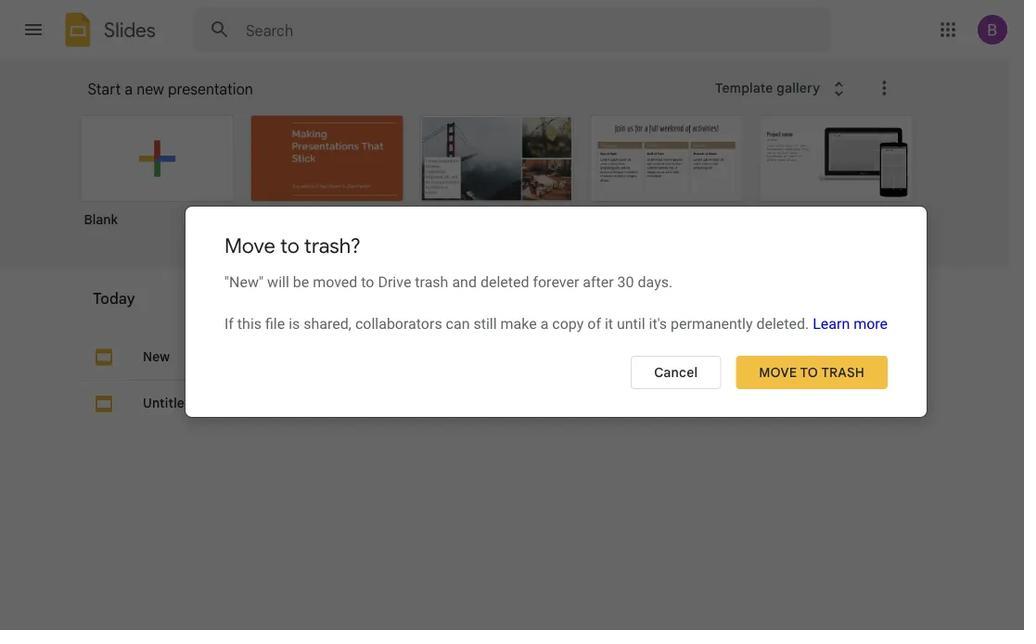 Task type: describe. For each thing, give the bounding box(es) containing it.
gallery
[[777, 80, 820, 96]]

2 horizontal spatial by
[[733, 287, 748, 303]]

collaborators
[[355, 315, 442, 332]]

2 option from the left
[[420, 115, 574, 241]]

shared,
[[304, 315, 352, 332]]

move to trash? dialog
[[185, 206, 928, 419]]

untitled presentation
[[143, 396, 276, 412]]

1 horizontal spatial last
[[654, 287, 680, 303]]

search image
[[201, 11, 238, 48]]

permanently
[[671, 315, 753, 332]]

move to trash? heading
[[225, 233, 361, 259]]

is
[[289, 315, 300, 332]]

make
[[501, 315, 537, 332]]

0 horizontal spatial last
[[571, 298, 597, 314]]

made to stick link
[[270, 229, 349, 244]]

last opened by me up permanently
[[654, 287, 770, 303]]

move to trash
[[759, 365, 865, 381]]

presentation inside 'option'
[[197, 396, 276, 412]]

3 option from the left
[[590, 115, 744, 241]]

start a new presentation heading
[[88, 59, 703, 119]]

if this file is shared, collaborators can still make a copy of it until it's permanently deleted. learn more
[[225, 315, 888, 332]]

this
[[237, 315, 262, 332]]

last opened by me up until
[[571, 298, 687, 314]]

new
[[137, 80, 164, 98]]

30
[[618, 273, 634, 291]]

today heading
[[78, 268, 450, 328]]

last opened by me 11:18 am element
[[662, 348, 846, 367]]

list box containing new
[[78, 259, 913, 631]]

today for last opened by me
[[93, 289, 135, 308]]

0 vertical spatial trash
[[415, 273, 448, 291]]

"new" will be moved to drive trash and deleted forever after 30 days.
[[225, 273, 673, 291]]

blank option
[[80, 115, 234, 241]]

option containing by
[[250, 115, 404, 247]]

untitled presentation option
[[78, 306, 913, 631]]

start a new presentation
[[88, 80, 253, 98]]

made
[[270, 229, 303, 244]]

a inside move to trash? dialog
[[541, 315, 549, 332]]

presentation inside heading
[[168, 80, 253, 98]]

new
[[143, 349, 170, 366]]

1 horizontal spatial me
[[751, 287, 770, 303]]

can
[[446, 315, 470, 332]]

a inside start a new presentation heading
[[125, 80, 133, 98]]

of
[[588, 315, 601, 332]]

it's
[[649, 315, 667, 332]]

by inside option
[[254, 229, 267, 244]]

deleted
[[480, 273, 529, 291]]

by made to stick
[[254, 229, 349, 244]]

copy
[[552, 315, 584, 332]]

trash inside move to trash button
[[821, 365, 865, 381]]

1 horizontal spatial by
[[650, 298, 665, 314]]



Task type: vqa. For each thing, say whether or not it's contained in the screenshot.
in to the right
no



Task type: locate. For each thing, give the bounding box(es) containing it.
cancel button
[[631, 356, 721, 390]]

learn more link
[[813, 315, 888, 332]]

None search field
[[193, 7, 831, 52]]

opened
[[683, 287, 730, 303], [600, 298, 647, 314]]

by up it's
[[650, 298, 665, 314]]

move to trash?
[[225, 233, 361, 259]]

new option
[[78, 259, 913, 631]]

blank list box
[[80, 111, 934, 269]]

0 vertical spatial presentation
[[168, 80, 253, 98]]

me down days.
[[668, 298, 687, 314]]

opened up permanently
[[683, 287, 730, 303]]

1 horizontal spatial trash
[[821, 365, 865, 381]]

after
[[583, 273, 614, 291]]

if
[[225, 315, 234, 332]]

opened up until
[[600, 298, 647, 314]]

me up deleted.
[[751, 287, 770, 303]]

start
[[88, 80, 121, 98]]

still
[[474, 315, 497, 332]]

0 horizontal spatial opened
[[600, 298, 647, 314]]

deleted.
[[757, 315, 809, 332]]

it
[[605, 315, 613, 332]]

a left copy
[[541, 315, 549, 332]]

1 horizontal spatial a
[[541, 315, 549, 332]]

0 horizontal spatial trash
[[415, 273, 448, 291]]

by up permanently
[[733, 287, 748, 303]]

trash
[[415, 273, 448, 291], [821, 365, 865, 381]]

11:18 am
[[662, 350, 717, 365]]

cancel
[[654, 365, 698, 381]]

slides link
[[59, 11, 156, 52]]

be
[[293, 273, 309, 291]]

forever
[[533, 273, 579, 291]]

presentation right untitled at the left bottom of the page
[[197, 396, 276, 412]]

template
[[715, 80, 773, 96]]

move
[[225, 233, 276, 259], [759, 365, 797, 381]]

to inside button
[[800, 365, 818, 381]]

days.
[[638, 273, 673, 291]]

last opened by me
[[654, 287, 770, 303], [571, 298, 687, 314]]

move for move to trash
[[759, 365, 797, 381]]

0 horizontal spatial a
[[125, 80, 133, 98]]

untitled
[[143, 396, 193, 412]]

file
[[265, 315, 285, 332]]

blank
[[84, 212, 118, 228]]

owned by me element
[[532, 348, 647, 367]]

move to trash button
[[736, 356, 888, 390]]

slides
[[104, 18, 156, 42]]

by
[[254, 229, 267, 244], [733, 287, 748, 303], [650, 298, 665, 314]]

4 option from the left
[[759, 115, 913, 241]]

template gallery button
[[703, 71, 862, 105]]

trash?
[[304, 233, 361, 259]]

presentation
[[168, 80, 253, 98], [197, 396, 276, 412]]

move for move to trash?
[[225, 233, 276, 259]]

last up it's
[[654, 287, 680, 303]]

a
[[125, 80, 133, 98], [541, 315, 549, 332]]

drive
[[378, 273, 411, 291]]

0 vertical spatial a
[[125, 80, 133, 98]]

1 horizontal spatial opened
[[683, 287, 730, 303]]

and
[[452, 273, 477, 291]]

stick
[[321, 229, 349, 244]]

1 today from the top
[[93, 289, 135, 308]]

0 horizontal spatial move
[[225, 233, 276, 259]]

learn
[[813, 315, 850, 332]]

0 horizontal spatial me
[[668, 298, 687, 314]]

by left "made" at top left
[[254, 229, 267, 244]]

last
[[654, 287, 680, 303], [571, 298, 597, 314]]

today inside 'heading'
[[93, 289, 135, 308]]

last up of on the right
[[571, 298, 597, 314]]

trash down learn more link on the right of page
[[821, 365, 865, 381]]

1 option from the left
[[250, 115, 404, 247]]

me
[[751, 287, 770, 303], [668, 298, 687, 314]]

to
[[306, 229, 318, 244], [280, 233, 299, 259], [361, 273, 374, 291], [800, 365, 818, 381]]

1 vertical spatial presentation
[[197, 396, 276, 412]]

move down deleted.
[[759, 365, 797, 381]]

1 horizontal spatial move
[[759, 365, 797, 381]]

"new"
[[225, 273, 264, 291]]

today for new
[[93, 297, 130, 313]]

option
[[250, 115, 404, 247], [420, 115, 574, 241], [590, 115, 744, 241], [759, 115, 913, 241]]

list box
[[78, 259, 913, 631]]

moved
[[313, 273, 357, 291]]

1 vertical spatial a
[[541, 315, 549, 332]]

move up "new" at the top left of page
[[225, 233, 276, 259]]

today
[[93, 289, 135, 308], [93, 297, 130, 313]]

0 vertical spatial move
[[225, 233, 276, 259]]

will
[[267, 273, 289, 291]]

to inside option
[[306, 229, 318, 244]]

1 vertical spatial move
[[759, 365, 797, 381]]

0 horizontal spatial by
[[254, 229, 267, 244]]

template gallery
[[715, 80, 820, 96]]

trash left and
[[415, 273, 448, 291]]

until
[[617, 315, 645, 332]]

1 vertical spatial trash
[[821, 365, 865, 381]]

more
[[854, 315, 888, 332]]

a left new
[[125, 80, 133, 98]]

2 today from the top
[[93, 297, 130, 313]]

presentation down "search" image
[[168, 80, 253, 98]]

move inside move to trash button
[[759, 365, 797, 381]]



